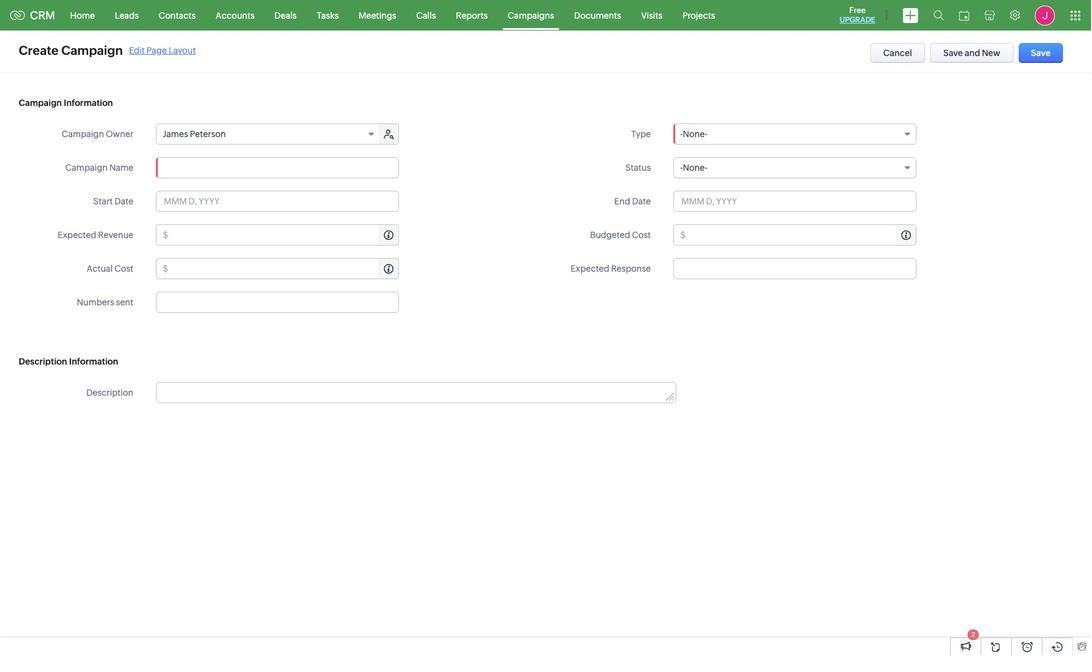 Task type: describe. For each thing, give the bounding box(es) containing it.
edit page layout link
[[129, 45, 196, 55]]

campaign owner
[[62, 129, 133, 139]]

none- for type
[[683, 129, 708, 139]]

deals link
[[265, 0, 307, 30]]

tasks link
[[307, 0, 349, 30]]

-none- field for type
[[674, 123, 917, 145]]

projects
[[683, 10, 716, 20]]

and
[[965, 48, 981, 58]]

projects link
[[673, 0, 726, 30]]

cost for budgeted cost
[[632, 230, 651, 240]]

calls link
[[407, 0, 446, 30]]

home link
[[60, 0, 105, 30]]

profile image
[[1035, 5, 1055, 25]]

actual
[[87, 264, 113, 274]]

create menu element
[[896, 0, 926, 30]]

save and new
[[944, 48, 1001, 58]]

search element
[[926, 0, 952, 31]]

reports
[[456, 10, 488, 20]]

deals
[[275, 10, 297, 20]]

new
[[982, 48, 1001, 58]]

start date
[[93, 196, 133, 206]]

numbers
[[77, 298, 114, 307]]

accounts
[[216, 10, 255, 20]]

edit
[[129, 45, 145, 55]]

cost for actual cost
[[115, 264, 133, 274]]

status
[[626, 163, 651, 173]]

description for description information
[[19, 357, 67, 367]]

cancel button
[[871, 43, 926, 63]]

actual cost
[[87, 264, 133, 274]]

meetings link
[[349, 0, 407, 30]]

calls
[[416, 10, 436, 20]]

expected for expected revenue
[[58, 230, 96, 240]]

date for end date
[[632, 196, 651, 206]]

save for save
[[1031, 48, 1051, 58]]

date for start date
[[115, 196, 133, 206]]

documents link
[[564, 0, 631, 30]]

expected revenue
[[58, 230, 133, 240]]

search image
[[934, 10, 944, 21]]

mmm d, yyyy text field for start date
[[156, 191, 399, 212]]

start
[[93, 196, 113, 206]]

-none- for status
[[680, 163, 708, 173]]

leads link
[[105, 0, 149, 30]]

- for status
[[680, 163, 683, 173]]

campaign information
[[19, 98, 113, 108]]

end date
[[615, 196, 651, 206]]

visits
[[641, 10, 663, 20]]

revenue
[[98, 230, 133, 240]]

information for description information
[[69, 357, 118, 367]]

tasks
[[317, 10, 339, 20]]

campaigns link
[[498, 0, 564, 30]]

peterson
[[190, 129, 226, 139]]

campaign name
[[65, 163, 133, 173]]

create campaign edit page layout
[[19, 43, 196, 57]]

campaign down home
[[61, 43, 123, 57]]

contacts link
[[149, 0, 206, 30]]

$ for expected revenue
[[163, 230, 168, 240]]

meetings
[[359, 10, 397, 20]]



Task type: locate. For each thing, give the bounding box(es) containing it.
home
[[70, 10, 95, 20]]

1 vertical spatial expected
[[571, 264, 610, 274]]

reports link
[[446, 0, 498, 30]]

crm link
[[10, 9, 55, 22]]

0 vertical spatial expected
[[58, 230, 96, 240]]

1 vertical spatial information
[[69, 357, 118, 367]]

2
[[972, 631, 976, 639]]

save and new button
[[931, 43, 1014, 63]]

none- right status
[[683, 163, 708, 173]]

save for save and new
[[944, 48, 963, 58]]

profile element
[[1028, 0, 1063, 30]]

None text field
[[674, 258, 917, 279], [156, 292, 399, 313], [157, 383, 676, 403], [674, 258, 917, 279], [156, 292, 399, 313], [157, 383, 676, 403]]

none-
[[683, 129, 708, 139], [683, 163, 708, 173]]

-none- field for status
[[674, 157, 917, 178]]

free upgrade
[[840, 6, 876, 24]]

campaign down the campaign information
[[62, 129, 104, 139]]

contacts
[[159, 10, 196, 20]]

expected
[[58, 230, 96, 240], [571, 264, 610, 274]]

-none- right type
[[680, 129, 708, 139]]

name
[[109, 163, 133, 173]]

cost right budgeted
[[632, 230, 651, 240]]

date right end
[[632, 196, 651, 206]]

save left and
[[944, 48, 963, 58]]

1 vertical spatial description
[[86, 388, 133, 398]]

1 date from the left
[[115, 196, 133, 206]]

campaign left name
[[65, 163, 108, 173]]

0 horizontal spatial expected
[[58, 230, 96, 240]]

mmm d, yyyy text field for end date
[[674, 191, 917, 212]]

date right start
[[115, 196, 133, 206]]

campaign
[[61, 43, 123, 57], [19, 98, 62, 108], [62, 129, 104, 139], [65, 163, 108, 173]]

- right status
[[680, 163, 683, 173]]

campaign for campaign owner
[[62, 129, 104, 139]]

date
[[115, 196, 133, 206], [632, 196, 651, 206]]

2 -none- from the top
[[680, 163, 708, 173]]

create menu image
[[903, 8, 919, 23]]

visits link
[[631, 0, 673, 30]]

1 horizontal spatial expected
[[571, 264, 610, 274]]

2 - from the top
[[680, 163, 683, 173]]

1 vertical spatial cost
[[115, 264, 133, 274]]

page
[[147, 45, 167, 55]]

James Peterson field
[[157, 124, 380, 144]]

-none- for type
[[680, 129, 708, 139]]

free
[[850, 6, 866, 15]]

expected for expected response
[[571, 264, 610, 274]]

0 horizontal spatial save
[[944, 48, 963, 58]]

information up the "campaign owner"
[[64, 98, 113, 108]]

1 vertical spatial -none- field
[[674, 157, 917, 178]]

none- for status
[[683, 163, 708, 173]]

james peterson
[[163, 129, 226, 139]]

- for type
[[680, 129, 683, 139]]

None text field
[[156, 157, 399, 178], [170, 225, 399, 245], [688, 225, 916, 245], [170, 259, 399, 279], [156, 157, 399, 178], [170, 225, 399, 245], [688, 225, 916, 245], [170, 259, 399, 279]]

expected down budgeted
[[571, 264, 610, 274]]

-None- field
[[674, 123, 917, 145], [674, 157, 917, 178]]

1 save from the left
[[944, 48, 963, 58]]

$ for actual cost
[[163, 264, 168, 274]]

expected left "revenue"
[[58, 230, 96, 240]]

-
[[680, 129, 683, 139], [680, 163, 683, 173]]

calendar image
[[959, 10, 970, 20]]

0 horizontal spatial date
[[115, 196, 133, 206]]

budgeted cost
[[590, 230, 651, 240]]

information down numbers
[[69, 357, 118, 367]]

$
[[163, 230, 168, 240], [680, 230, 686, 240], [163, 264, 168, 274]]

leads
[[115, 10, 139, 20]]

description information
[[19, 357, 118, 367]]

campaign for campaign information
[[19, 98, 62, 108]]

0 horizontal spatial mmm d, yyyy text field
[[156, 191, 399, 212]]

save inside button
[[944, 48, 963, 58]]

budgeted
[[590, 230, 630, 240]]

layout
[[169, 45, 196, 55]]

0 horizontal spatial cost
[[115, 264, 133, 274]]

- right type
[[680, 129, 683, 139]]

end
[[615, 196, 630, 206]]

0 vertical spatial description
[[19, 357, 67, 367]]

documents
[[574, 10, 622, 20]]

owner
[[106, 129, 133, 139]]

james
[[163, 129, 188, 139]]

0 horizontal spatial description
[[19, 357, 67, 367]]

-none-
[[680, 129, 708, 139], [680, 163, 708, 173]]

0 vertical spatial -none-
[[680, 129, 708, 139]]

0 vertical spatial none-
[[683, 129, 708, 139]]

description
[[19, 357, 67, 367], [86, 388, 133, 398]]

information
[[64, 98, 113, 108], [69, 357, 118, 367]]

0 vertical spatial -none- field
[[674, 123, 917, 145]]

-none- right status
[[680, 163, 708, 173]]

2 save from the left
[[1031, 48, 1051, 58]]

1 horizontal spatial save
[[1031, 48, 1051, 58]]

0 vertical spatial -
[[680, 129, 683, 139]]

1 - from the top
[[680, 129, 683, 139]]

create
[[19, 43, 59, 57]]

sent
[[116, 298, 133, 307]]

1 horizontal spatial date
[[632, 196, 651, 206]]

2 -none- field from the top
[[674, 157, 917, 178]]

save button
[[1019, 43, 1063, 63]]

1 horizontal spatial cost
[[632, 230, 651, 240]]

save down profile image on the top right of page
[[1031, 48, 1051, 58]]

campaign for campaign name
[[65, 163, 108, 173]]

2 none- from the top
[[683, 163, 708, 173]]

2 date from the left
[[632, 196, 651, 206]]

1 horizontal spatial mmm d, yyyy text field
[[674, 191, 917, 212]]

campaigns
[[508, 10, 554, 20]]

1 -none- field from the top
[[674, 123, 917, 145]]

none- right type
[[683, 129, 708, 139]]

accounts link
[[206, 0, 265, 30]]

1 vertical spatial none-
[[683, 163, 708, 173]]

save inside button
[[1031, 48, 1051, 58]]

upgrade
[[840, 16, 876, 24]]

crm
[[30, 9, 55, 22]]

description for description
[[86, 388, 133, 398]]

information for campaign information
[[64, 98, 113, 108]]

cost right actual
[[115, 264, 133, 274]]

1 horizontal spatial description
[[86, 388, 133, 398]]

numbers sent
[[77, 298, 133, 307]]

cost
[[632, 230, 651, 240], [115, 264, 133, 274]]

1 -none- from the top
[[680, 129, 708, 139]]

campaign down the create
[[19, 98, 62, 108]]

response
[[611, 264, 651, 274]]

2 mmm d, yyyy text field from the left
[[674, 191, 917, 212]]

MMM D, YYYY text field
[[156, 191, 399, 212], [674, 191, 917, 212]]

0 vertical spatial cost
[[632, 230, 651, 240]]

$ for budgeted cost
[[680, 230, 686, 240]]

type
[[632, 129, 651, 139]]

expected response
[[571, 264, 651, 274]]

1 vertical spatial -
[[680, 163, 683, 173]]

cancel
[[884, 48, 913, 58]]

save
[[944, 48, 963, 58], [1031, 48, 1051, 58]]

0 vertical spatial information
[[64, 98, 113, 108]]

1 vertical spatial -none-
[[680, 163, 708, 173]]

1 none- from the top
[[683, 129, 708, 139]]

1 mmm d, yyyy text field from the left
[[156, 191, 399, 212]]



Task type: vqa. For each thing, say whether or not it's contained in the screenshot.
'Closed'
no



